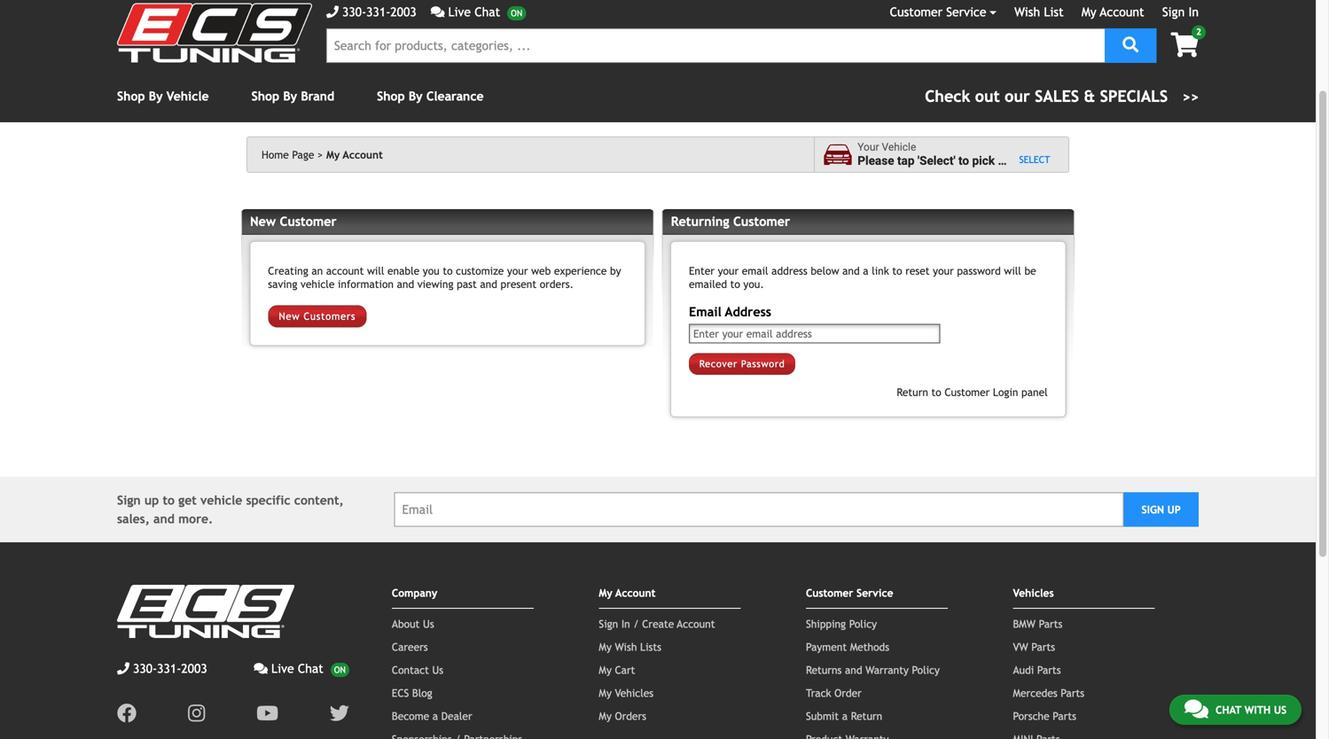 Task type: vqa. For each thing, say whether or not it's contained in the screenshot.
third By from the right
yes



Task type: locate. For each thing, give the bounding box(es) containing it.
comments image up shop by clearance link
[[431, 6, 445, 18]]

contact us link
[[392, 664, 443, 677]]

and inside enter your email address below and a link to reset your password will be emailed to you.
[[842, 265, 860, 277]]

parts for bmw parts
[[1039, 618, 1063, 631]]

customers
[[304, 311, 356, 322]]

1 horizontal spatial 330-
[[342, 5, 366, 19]]

my for my cart link
[[599, 664, 612, 677]]

contact
[[392, 664, 429, 677]]

0 horizontal spatial 330-331-2003 link
[[117, 660, 207, 678]]

youtube logo image
[[256, 704, 278, 724]]

1 vertical spatial 330-331-2003 link
[[117, 660, 207, 678]]

vehicle
[[1007, 154, 1046, 168], [301, 278, 335, 290], [200, 494, 242, 508]]

1 vertical spatial in
[[621, 618, 630, 631]]

creating an account will enable you to customize your web experience by saving vehicle information and viewing past and present orders.
[[268, 265, 621, 290]]

1 horizontal spatial vehicles
[[1013, 587, 1054, 600]]

present
[[501, 278, 537, 290]]

sign inside sign up to get vehicle specific content, sales, and more.
[[117, 494, 141, 508]]

account up /
[[615, 587, 656, 600]]

ecs tuning image up comments image
[[117, 585, 294, 639]]

sales & specials
[[1035, 87, 1168, 106]]

2 shop from the left
[[251, 89, 279, 103]]

sign up to get vehicle specific content, sales, and more.
[[117, 494, 344, 526]]

2 horizontal spatial your
[[933, 265, 954, 277]]

0 horizontal spatial new
[[250, 214, 276, 229]]

customer service button
[[890, 3, 997, 21]]

0 horizontal spatial in
[[621, 618, 630, 631]]

wish
[[1014, 5, 1040, 19], [615, 641, 637, 654]]

past
[[457, 278, 477, 290]]

1 vertical spatial vehicles
[[615, 687, 654, 700]]

2 will from the left
[[1004, 265, 1021, 277]]

will
[[367, 265, 384, 277], [1004, 265, 1021, 277]]

1 horizontal spatial vehicle
[[882, 141, 916, 154]]

vehicles
[[1013, 587, 1054, 600], [615, 687, 654, 700]]

1 horizontal spatial in
[[1189, 5, 1199, 19]]

wish left list
[[1014, 5, 1040, 19]]

parts for porsche parts
[[1053, 710, 1076, 723]]

audi
[[1013, 664, 1034, 677]]

None submit
[[689, 353, 795, 375]]

home page link
[[262, 149, 323, 161]]

0 vertical spatial service
[[946, 5, 986, 19]]

shop
[[117, 89, 145, 103], [251, 89, 279, 103], [377, 89, 405, 103]]

0 horizontal spatial comments image
[[431, 6, 445, 18]]

careers
[[392, 641, 428, 654]]

up inside sign up to get vehicle specific content, sales, and more.
[[144, 494, 159, 508]]

330- for phone icon
[[342, 5, 366, 19]]

1 vertical spatial my account
[[326, 149, 383, 161]]

to inside sign up to get vehicle specific content, sales, and more.
[[163, 494, 175, 508]]

and right the sales,
[[153, 512, 175, 526]]

0 vertical spatial 2003
[[390, 5, 416, 19]]

330- right phone image
[[133, 662, 157, 676]]

and down enable in the left top of the page
[[397, 278, 414, 290]]

1 horizontal spatial will
[[1004, 265, 1021, 277]]

shop by brand link
[[251, 89, 334, 103]]

a inside enter your email address below and a link to reset your password will be emailed to you.
[[863, 265, 869, 277]]

1 horizontal spatial service
[[946, 5, 986, 19]]

1 vertical spatial vehicle
[[301, 278, 335, 290]]

my right list
[[1082, 5, 1097, 19]]

parts right bmw
[[1039, 618, 1063, 631]]

my right page
[[326, 149, 340, 161]]

2 horizontal spatial shop
[[377, 89, 405, 103]]

1 vertical spatial policy
[[912, 664, 940, 677]]

1 horizontal spatial vehicle
[[301, 278, 335, 290]]

3 your from the left
[[933, 265, 954, 277]]

shipping
[[806, 618, 846, 631]]

live for phone icon
[[448, 5, 471, 19]]

us right with
[[1274, 704, 1287, 716]]

enter
[[689, 265, 715, 277]]

sign for sign up to get vehicle specific content, sales, and more.
[[117, 494, 141, 508]]

0 vertical spatial 330-331-2003
[[342, 5, 416, 19]]

service
[[946, 5, 986, 19], [857, 587, 893, 600]]

330- right phone icon
[[342, 5, 366, 19]]

1 horizontal spatial live chat
[[448, 5, 500, 19]]

1 vertical spatial live chat link
[[254, 660, 349, 678]]

1 vertical spatial 330-
[[133, 662, 157, 676]]

a right pick
[[998, 154, 1004, 168]]

1 vertical spatial 330-331-2003
[[133, 662, 207, 676]]

us right 'about'
[[423, 618, 434, 631]]

to left get
[[163, 494, 175, 508]]

home
[[262, 149, 289, 161]]

live chat up clearance
[[448, 5, 500, 19]]

payment
[[806, 641, 847, 654]]

porsche parts link
[[1013, 710, 1076, 723]]

1 vertical spatial 331-
[[157, 662, 181, 676]]

will up 'information'
[[367, 265, 384, 277]]

my account up search icon in the top right of the page
[[1082, 5, 1144, 19]]

1 horizontal spatial up
[[1167, 504, 1181, 516]]

parts down mercedes parts link
[[1053, 710, 1076, 723]]

vehicle right pick
[[1007, 154, 1046, 168]]

2 vertical spatial vehicle
[[200, 494, 242, 508]]

0 vertical spatial new
[[250, 214, 276, 229]]

ecs
[[392, 687, 409, 700]]

lists
[[640, 641, 661, 654]]

in up 2
[[1189, 5, 1199, 19]]

sign inside sign up button
[[1142, 504, 1164, 516]]

policy up methods
[[849, 618, 877, 631]]

330-331-2003 for phone icon
[[342, 5, 416, 19]]

my account up /
[[599, 587, 656, 600]]

vehicles up orders
[[615, 687, 654, 700]]

chat for phone image the 'live chat' link
[[298, 662, 323, 676]]

0 horizontal spatial 2003
[[181, 662, 207, 676]]

us for about us
[[423, 618, 434, 631]]

331- right phone image
[[157, 662, 181, 676]]

my up my cart link
[[599, 641, 612, 654]]

0 vertical spatial wish
[[1014, 5, 1040, 19]]

twitter logo image
[[330, 704, 349, 724]]

select
[[1019, 154, 1050, 165]]

my for my account link
[[1082, 5, 1097, 19]]

returning
[[671, 214, 729, 229]]

comments image inside chat with us link
[[1184, 699, 1208, 720]]

new up creating
[[250, 214, 276, 229]]

parts
[[1039, 618, 1063, 631], [1032, 641, 1055, 654], [1037, 664, 1061, 677], [1061, 687, 1084, 700], [1053, 710, 1076, 723]]

my for my orders link
[[599, 710, 612, 723]]

0 vertical spatial return
[[897, 386, 928, 399]]

sign for sign in
[[1162, 5, 1185, 19]]

wish up cart
[[615, 641, 637, 654]]

up inside button
[[1167, 504, 1181, 516]]

0 horizontal spatial by
[[149, 89, 163, 103]]

1 your from the left
[[507, 265, 528, 277]]

my wish lists
[[599, 641, 661, 654]]

0 horizontal spatial live chat
[[271, 662, 323, 676]]

sign
[[1162, 5, 1185, 19], [117, 494, 141, 508], [1142, 504, 1164, 516], [599, 618, 618, 631]]

0 horizontal spatial 330-331-2003
[[133, 662, 207, 676]]

my wish lists link
[[599, 641, 661, 654]]

0 vertical spatial 331-
[[366, 5, 390, 19]]

my down my cart link
[[599, 687, 612, 700]]

vehicle down an
[[301, 278, 335, 290]]

in left /
[[621, 618, 630, 631]]

0 horizontal spatial live
[[271, 662, 294, 676]]

my for my vehicles link
[[599, 687, 612, 700]]

330-331-2003 link for phone image the 'live chat' link
[[117, 660, 207, 678]]

to left pick
[[959, 154, 969, 168]]

2003 right phone icon
[[390, 5, 416, 19]]

live chat link up clearance
[[431, 3, 526, 21]]

panel
[[1021, 386, 1048, 399]]

/
[[633, 618, 639, 631]]

0 horizontal spatial vehicles
[[615, 687, 654, 700]]

my vehicles
[[599, 687, 654, 700]]

1 by from the left
[[149, 89, 163, 103]]

service left wish list link
[[946, 5, 986, 19]]

us for contact us
[[432, 664, 443, 677]]

about
[[392, 618, 420, 631]]

shop by vehicle
[[117, 89, 209, 103]]

to inside the creating an account will enable you to customize your web experience by saving vehicle information and viewing past and present orders.
[[443, 265, 453, 277]]

0 vertical spatial vehicle
[[1007, 154, 1046, 168]]

1 vertical spatial wish
[[615, 641, 637, 654]]

vehicle up more.
[[200, 494, 242, 508]]

1 horizontal spatial return
[[897, 386, 928, 399]]

submit a return
[[806, 710, 882, 723]]

1 horizontal spatial by
[[283, 89, 297, 103]]

my for my wish lists link
[[599, 641, 612, 654]]

2 vertical spatial us
[[1274, 704, 1287, 716]]

0 vertical spatial us
[[423, 618, 434, 631]]

0 horizontal spatial chat
[[298, 662, 323, 676]]

brand
[[301, 89, 334, 103]]

0 vertical spatial comments image
[[431, 6, 445, 18]]

0 horizontal spatial wish
[[615, 641, 637, 654]]

web
[[531, 265, 551, 277]]

policy
[[849, 618, 877, 631], [912, 664, 940, 677]]

1 horizontal spatial 331-
[[366, 5, 390, 19]]

0 vertical spatial chat
[[475, 5, 500, 19]]

porsche
[[1013, 710, 1049, 723]]

enter your email address below and a link to reset your password will be emailed to you.
[[689, 265, 1036, 290]]

1 horizontal spatial chat
[[475, 5, 500, 19]]

you.
[[743, 278, 764, 290]]

1 vertical spatial live
[[271, 662, 294, 676]]

parts up mercedes parts link
[[1037, 664, 1061, 677]]

2 horizontal spatial by
[[409, 89, 423, 103]]

1 vertical spatial return
[[851, 710, 882, 723]]

and
[[842, 265, 860, 277], [397, 278, 414, 290], [480, 278, 497, 290], [153, 512, 175, 526], [845, 664, 862, 677]]

policy right warranty
[[912, 664, 940, 677]]

my account link
[[1082, 5, 1144, 19]]

0 vertical spatial 330-331-2003 link
[[326, 3, 416, 21]]

shop by clearance
[[377, 89, 484, 103]]

0 vertical spatial live chat
[[448, 5, 500, 19]]

tap
[[897, 154, 915, 168]]

us right contact
[[432, 664, 443, 677]]

0 horizontal spatial will
[[367, 265, 384, 277]]

vehicles up 'bmw parts' link
[[1013, 587, 1054, 600]]

shop for shop by clearance
[[377, 89, 405, 103]]

wish list link
[[1014, 5, 1064, 19]]

1 horizontal spatial my account
[[599, 587, 656, 600]]

3 shop from the left
[[377, 89, 405, 103]]

1 shop from the left
[[117, 89, 145, 103]]

below
[[811, 265, 839, 277]]

2003 for phone icon
[[390, 5, 416, 19]]

330-331-2003 right phone image
[[133, 662, 207, 676]]

0 horizontal spatial your
[[507, 265, 528, 277]]

live right comments image
[[271, 662, 294, 676]]

0 horizontal spatial service
[[857, 587, 893, 600]]

shopping cart image
[[1171, 32, 1199, 57]]

live chat right comments image
[[271, 662, 323, 676]]

1 horizontal spatial shop
[[251, 89, 279, 103]]

instagram logo image
[[188, 704, 205, 724]]

2 horizontal spatial my account
[[1082, 5, 1144, 19]]

about us link
[[392, 618, 434, 631]]

2 vertical spatial chat
[[1216, 704, 1241, 716]]

to left login
[[931, 386, 941, 399]]

sales
[[1035, 87, 1079, 106]]

a
[[998, 154, 1004, 168], [863, 265, 869, 277], [432, 710, 438, 723], [842, 710, 848, 723]]

0 horizontal spatial 330-
[[133, 662, 157, 676]]

my left orders
[[599, 710, 612, 723]]

to
[[959, 154, 969, 168], [443, 265, 453, 277], [892, 265, 902, 277], [730, 278, 740, 290], [931, 386, 941, 399], [163, 494, 175, 508]]

1 horizontal spatial wish
[[1014, 5, 1040, 19]]

cart
[[615, 664, 635, 677]]

live
[[448, 5, 471, 19], [271, 662, 294, 676]]

new down saving
[[279, 311, 300, 322]]

0 horizontal spatial up
[[144, 494, 159, 508]]

creating
[[268, 265, 308, 277]]

customer service
[[890, 5, 986, 19], [806, 587, 893, 600]]

my cart
[[599, 664, 635, 677]]

up for sign up to get vehicle specific content, sales, and more.
[[144, 494, 159, 508]]

in for sign in
[[1189, 5, 1199, 19]]

account
[[1100, 5, 1144, 19], [343, 149, 383, 161], [615, 587, 656, 600], [677, 618, 715, 631]]

sign for sign up
[[1142, 504, 1164, 516]]

1 vertical spatial us
[[432, 664, 443, 677]]

0 vertical spatial live chat link
[[431, 3, 526, 21]]

ecs tuning image
[[117, 3, 312, 63], [117, 585, 294, 639]]

comments image
[[431, 6, 445, 18], [1184, 699, 1208, 720]]

1 horizontal spatial new
[[279, 311, 300, 322]]

1 horizontal spatial 2003
[[390, 5, 416, 19]]

0 vertical spatial live
[[448, 5, 471, 19]]

your right reset
[[933, 265, 954, 277]]

account right the create
[[677, 618, 715, 631]]

3 by from the left
[[409, 89, 423, 103]]

0 vertical spatial customer service
[[890, 5, 986, 19]]

vw
[[1013, 641, 1028, 654]]

and right below
[[842, 265, 860, 277]]

comments image left chat with us
[[1184, 699, 1208, 720]]

pick
[[972, 154, 995, 168]]

blog
[[412, 687, 432, 700]]

0 horizontal spatial vehicle
[[200, 494, 242, 508]]

live up clearance
[[448, 5, 471, 19]]

330-331-2003
[[342, 5, 416, 19], [133, 662, 207, 676]]

1 vertical spatial live chat
[[271, 662, 323, 676]]

your up the 'present'
[[507, 265, 528, 277]]

shop for shop by vehicle
[[117, 89, 145, 103]]

a inside your vehicle please tap 'select' to pick a vehicle
[[998, 154, 1004, 168]]

your up emailed
[[718, 265, 739, 277]]

vehicle inside sign up to get vehicle specific content, sales, and more.
[[200, 494, 242, 508]]

parts right vw
[[1032, 641, 1055, 654]]

2003 up instagram logo
[[181, 662, 207, 676]]

0 horizontal spatial vehicle
[[166, 89, 209, 103]]

0 vertical spatial 330-
[[342, 5, 366, 19]]

0 horizontal spatial my account
[[326, 149, 383, 161]]

ecs tuning image up shop by vehicle link
[[117, 3, 312, 63]]

home page
[[262, 149, 314, 161]]

0 horizontal spatial policy
[[849, 618, 877, 631]]

account right page
[[343, 149, 383, 161]]

will left be
[[1004, 265, 1021, 277]]

2 by from the left
[[283, 89, 297, 103]]

1 vertical spatial customer service
[[806, 587, 893, 600]]

to right the you
[[443, 265, 453, 277]]

will inside the creating an account will enable you to customize your web experience by saving vehicle information and viewing past and present orders.
[[367, 265, 384, 277]]

1 horizontal spatial 330-331-2003
[[342, 5, 416, 19]]

0 horizontal spatial live chat link
[[254, 660, 349, 678]]

contact us
[[392, 664, 443, 677]]

by for clearance
[[409, 89, 423, 103]]

payment methods
[[806, 641, 889, 654]]

chat with us
[[1216, 704, 1287, 716]]

live chat link for phone icon
[[431, 3, 526, 21]]

my account right page
[[326, 149, 383, 161]]

up
[[144, 494, 159, 508], [1167, 504, 1181, 516]]

my left cart
[[599, 664, 612, 677]]

a left link
[[863, 265, 869, 277]]

0 horizontal spatial 331-
[[157, 662, 181, 676]]

0 vertical spatial in
[[1189, 5, 1199, 19]]

ecs blog link
[[392, 687, 432, 700]]

new for new customer
[[250, 214, 276, 229]]

1 vertical spatial new
[[279, 311, 300, 322]]

Email email field
[[394, 493, 1124, 527]]

parts up porsche parts
[[1061, 687, 1084, 700]]

sign in / create account
[[599, 618, 715, 631]]

1 will from the left
[[367, 265, 384, 277]]

330-331-2003 right phone icon
[[342, 5, 416, 19]]

facebook logo image
[[117, 704, 137, 724]]

enable
[[387, 265, 420, 277]]

1 horizontal spatial policy
[[912, 664, 940, 677]]

1 horizontal spatial your
[[718, 265, 739, 277]]

330-
[[342, 5, 366, 19], [133, 662, 157, 676]]

2 ecs tuning image from the top
[[117, 585, 294, 639]]

2 horizontal spatial vehicle
[[1007, 154, 1046, 168]]

1 vertical spatial vehicle
[[882, 141, 916, 154]]

1 horizontal spatial 330-331-2003 link
[[326, 3, 416, 21]]

1 horizontal spatial comments image
[[1184, 699, 1208, 720]]

comments image
[[254, 663, 268, 675]]

1 vertical spatial comments image
[[1184, 699, 1208, 720]]

by
[[610, 265, 621, 277]]

service up shipping policy link
[[857, 587, 893, 600]]

1 vertical spatial 2003
[[181, 662, 207, 676]]

live chat link up youtube logo
[[254, 660, 349, 678]]

1 horizontal spatial live chat link
[[431, 3, 526, 21]]

0 vertical spatial ecs tuning image
[[117, 3, 312, 63]]

comments image inside the 'live chat' link
[[431, 6, 445, 18]]

sign in link
[[1162, 5, 1199, 19]]

2 horizontal spatial chat
[[1216, 704, 1241, 716]]

331- right phone icon
[[366, 5, 390, 19]]

330-331-2003 for phone image
[[133, 662, 207, 676]]



Task type: describe. For each thing, give the bounding box(es) containing it.
chat with us link
[[1169, 695, 1302, 725]]

&
[[1084, 87, 1095, 106]]

comments image for live
[[431, 6, 445, 18]]

parts for vw parts
[[1032, 641, 1055, 654]]

to left the you.
[[730, 278, 740, 290]]

payment methods link
[[806, 641, 889, 654]]

my vehicles link
[[599, 687, 654, 700]]

shop by brand
[[251, 89, 334, 103]]

customer service inside customer service popup button
[[890, 5, 986, 19]]

clearance
[[426, 89, 484, 103]]

with
[[1245, 704, 1271, 716]]

my orders link
[[599, 710, 646, 723]]

shipping policy link
[[806, 618, 877, 631]]

phone image
[[117, 663, 129, 675]]

a right submit
[[842, 710, 848, 723]]

specials
[[1100, 87, 1168, 106]]

become a dealer
[[392, 710, 472, 723]]

wish list
[[1014, 5, 1064, 19]]

2 vertical spatial my account
[[599, 587, 656, 600]]

parts for audi parts
[[1037, 664, 1061, 677]]

bmw parts link
[[1013, 618, 1063, 631]]

new for new customers
[[279, 311, 300, 322]]

audi parts link
[[1013, 664, 1061, 677]]

by for vehicle
[[149, 89, 163, 103]]

my cart link
[[599, 664, 635, 677]]

please
[[858, 154, 894, 168]]

sales,
[[117, 512, 150, 526]]

and up the order
[[845, 664, 862, 677]]

viewing
[[417, 278, 454, 290]]

up for sign up
[[1167, 504, 1181, 516]]

order
[[835, 687, 862, 700]]

Email Address email field
[[689, 324, 940, 344]]

live chat link for phone image
[[254, 660, 349, 678]]

about us
[[392, 618, 434, 631]]

emailed
[[689, 278, 727, 290]]

be
[[1025, 265, 1036, 277]]

will inside enter your email address below and a link to reset your password will be emailed to you.
[[1004, 265, 1021, 277]]

comments image for chat
[[1184, 699, 1208, 720]]

email
[[742, 265, 768, 277]]

track order
[[806, 687, 862, 700]]

2
[[1196, 27, 1201, 37]]

331- for phone icon
[[366, 5, 390, 19]]

'select'
[[918, 154, 956, 168]]

0 vertical spatial vehicles
[[1013, 587, 1054, 600]]

331- for phone image
[[157, 662, 181, 676]]

chat for the 'live chat' link for phone icon
[[475, 5, 500, 19]]

password
[[957, 265, 1001, 277]]

login
[[993, 386, 1018, 399]]

track order link
[[806, 687, 862, 700]]

returning customer
[[671, 214, 790, 229]]

new customer
[[250, 214, 337, 229]]

330- for phone image
[[133, 662, 157, 676]]

returns and warranty policy
[[806, 664, 940, 677]]

to right link
[[892, 265, 902, 277]]

customer inside customer service popup button
[[890, 5, 943, 19]]

live chat for phone icon
[[448, 5, 500, 19]]

submit
[[806, 710, 839, 723]]

submit a return link
[[806, 710, 882, 723]]

0 vertical spatial policy
[[849, 618, 877, 631]]

vehicle inside the creating an account will enable you to customize your web experience by saving vehicle information and viewing past and present orders.
[[301, 278, 335, 290]]

Search text field
[[326, 28, 1105, 63]]

your vehicle please tap 'select' to pick a vehicle
[[858, 141, 1046, 168]]

by for brand
[[283, 89, 297, 103]]

service inside popup button
[[946, 5, 986, 19]]

vehicle inside your vehicle please tap 'select' to pick a vehicle
[[882, 141, 916, 154]]

parts for mercedes parts
[[1061, 687, 1084, 700]]

to inside your vehicle please tap 'select' to pick a vehicle
[[959, 154, 969, 168]]

330-331-2003 link for the 'live chat' link for phone icon
[[326, 3, 416, 21]]

vehicle inside your vehicle please tap 'select' to pick a vehicle
[[1007, 154, 1046, 168]]

sales & specials link
[[925, 84, 1199, 108]]

your
[[858, 141, 879, 154]]

search image
[[1123, 37, 1139, 53]]

customize
[[456, 265, 504, 277]]

1 ecs tuning image from the top
[[117, 3, 312, 63]]

email
[[689, 305, 722, 319]]

shop for shop by brand
[[251, 89, 279, 103]]

returns and warranty policy link
[[806, 664, 940, 677]]

ecs blog
[[392, 687, 432, 700]]

email address
[[689, 305, 771, 319]]

2 link
[[1157, 25, 1206, 59]]

live chat for phone image
[[271, 662, 323, 676]]

careers link
[[392, 641, 428, 654]]

sign in / create account link
[[599, 618, 715, 631]]

vw parts
[[1013, 641, 1055, 654]]

address
[[725, 305, 771, 319]]

phone image
[[326, 6, 339, 18]]

and inside sign up to get vehicle specific content, sales, and more.
[[153, 512, 175, 526]]

returns
[[806, 664, 842, 677]]

vw parts link
[[1013, 641, 1055, 654]]

0 vertical spatial vehicle
[[166, 89, 209, 103]]

information
[[338, 278, 394, 290]]

account up search icon in the top right of the page
[[1100, 5, 1144, 19]]

get
[[178, 494, 197, 508]]

orders.
[[540, 278, 574, 290]]

0 vertical spatial my account
[[1082, 5, 1144, 19]]

my orders
[[599, 710, 646, 723]]

my up my wish lists link
[[599, 587, 613, 600]]

warranty
[[866, 664, 909, 677]]

select link
[[1019, 154, 1050, 166]]

your inside the creating an account will enable you to customize your web experience by saving vehicle information and viewing past and present orders.
[[507, 265, 528, 277]]

experience
[[554, 265, 607, 277]]

a left the dealer
[[432, 710, 438, 723]]

new customers
[[279, 311, 356, 322]]

shop by vehicle link
[[117, 89, 209, 103]]

1 vertical spatial service
[[857, 587, 893, 600]]

live for phone image
[[271, 662, 294, 676]]

list
[[1044, 5, 1064, 19]]

specific
[[246, 494, 290, 508]]

and down customize
[[480, 278, 497, 290]]

become a dealer link
[[392, 710, 472, 723]]

new customers link
[[268, 305, 366, 328]]

saving
[[268, 278, 297, 290]]

sign in
[[1162, 5, 1199, 19]]

0 horizontal spatial return
[[851, 710, 882, 723]]

become
[[392, 710, 429, 723]]

shop by clearance link
[[377, 89, 484, 103]]

link
[[872, 265, 889, 277]]

mercedes parts link
[[1013, 687, 1084, 700]]

2 your from the left
[[718, 265, 739, 277]]

shipping policy
[[806, 618, 877, 631]]

2003 for phone image
[[181, 662, 207, 676]]

in for sign in / create account
[[621, 618, 630, 631]]

address
[[772, 265, 808, 277]]

sign for sign in / create account
[[599, 618, 618, 631]]

dealer
[[441, 710, 472, 723]]

more.
[[178, 512, 213, 526]]



